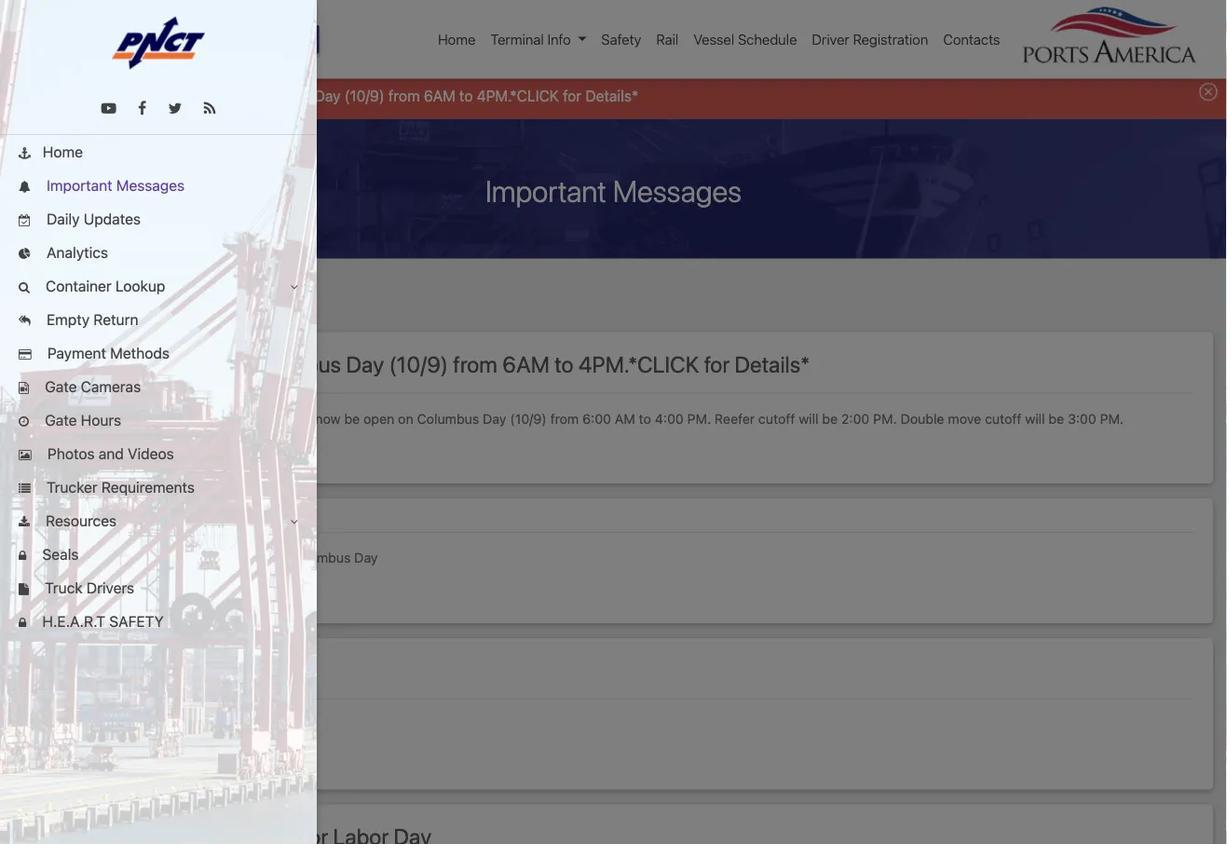 Task type: vqa. For each thing, say whether or not it's contained in the screenshot.
Videos
yes



Task type: describe. For each thing, give the bounding box(es) containing it.
in
[[133, 410, 144, 426]]

details* inside alert
[[586, 87, 639, 104]]

1 vertical spatial home
[[43, 143, 83, 161]]

1 vertical spatial pnct will be open on columbus day (10/9) from 6am to 4pm.*click for details*
[[33, 351, 810, 377]]

10/3/2023 for 3:54:01
[[46, 446, 104, 459]]

payment methods link
[[0, 336, 317, 370]]

reefer
[[715, 410, 755, 426]]

payment methods
[[44, 344, 170, 362]]

4:00
[[655, 410, 684, 426]]

be left "2:00"
[[822, 410, 838, 426]]

h.e.a.r.t safety link
[[0, 605, 317, 638]]

10/09,
[[88, 550, 126, 566]]

home link for daily updates link
[[0, 135, 317, 169]]

pm for 10/3/2023 3:54:01 pm
[[155, 446, 173, 459]]

container lookup link
[[0, 269, 317, 303]]

container
[[46, 277, 112, 295]]

daily updates
[[43, 210, 141, 228]]

quick
[[19, 31, 55, 47]]

analytics
[[43, 244, 108, 261]]

2 vertical spatial on
[[398, 410, 414, 426]]

will up cameras
[[95, 351, 126, 377]]

vessel
[[147, 410, 186, 426]]

vessel schedule
[[694, 31, 797, 47]]

will left "2:00"
[[799, 410, 819, 426]]

will up truck drivers link
[[169, 550, 189, 566]]

day inside alert
[[315, 87, 341, 104]]

now
[[315, 410, 341, 426]]

be left 3:00
[[1049, 410, 1065, 426]]

photo image
[[19, 450, 31, 462]]

2 vertical spatial home link
[[29, 286, 69, 304]]

move
[[948, 410, 982, 426]]

pnct will be open on columbus day (10/9) from 6am to 4pm.*click for details* inside alert
[[94, 87, 639, 104]]

1 pm. from the left
[[688, 410, 711, 426]]

pnct will be open on columbus day (10/9) from 6am to 4pm.*click for details* alert
[[0, 69, 1228, 119]]

safety
[[109, 613, 164, 631]]

photos and videos link
[[0, 437, 317, 471]]

photos
[[47, 445, 95, 463]]

seals
[[38, 546, 79, 563]]

calendar check o image
[[19, 215, 31, 227]]

1 horizontal spatial 4pm.*click
[[579, 351, 699, 377]]

trucker requirements link
[[0, 471, 317, 504]]

be up cameras
[[131, 351, 155, 377]]

search image
[[19, 282, 30, 294]]

download image
[[19, 517, 30, 529]]

clock o image for pnct will be open on columbus day (10/9) from 6am to 4pm.*click for details*
[[33, 447, 43, 459]]

9/7/2023
[[46, 752, 98, 766]]

close image
[[1200, 82, 1218, 101]]

will inside alert
[[137, 87, 159, 104]]

youtube play image
[[101, 101, 116, 116]]

rss image
[[204, 101, 216, 116]]

2:00
[[842, 410, 870, 426]]

registration
[[853, 31, 929, 47]]

gate for gate hours
[[45, 412, 77, 429]]

4pm.*click inside alert
[[477, 87, 559, 104]]

will left now
[[292, 410, 312, 426]]

contacts
[[944, 31, 1001, 47]]

daily updates link
[[0, 202, 317, 236]]

driver
[[812, 31, 850, 47]]

resources link
[[0, 504, 317, 538]]

clock o image for ...
[[33, 753, 43, 765]]

(10/9) inside alert
[[345, 87, 385, 104]]

file movie o image
[[19, 383, 29, 395]]

changes
[[77, 410, 129, 426]]

schedule
[[738, 31, 797, 47]]

empty return
[[43, 311, 138, 329]]

10/3/2023 3:44:48 pm
[[43, 585, 175, 599]]

2 cutoff from the left
[[985, 410, 1022, 426]]

lock image
[[19, 550, 26, 562]]

9/7/2023 8:09:52 am
[[43, 752, 168, 766]]

10/3/2023 3:54:01 pm
[[43, 446, 173, 459]]

return
[[94, 311, 138, 329]]

2 vertical spatial for
[[268, 550, 285, 566]]

facebook image
[[138, 101, 146, 116]]

2 vertical spatial from
[[550, 410, 579, 426]]

3:44:48
[[108, 585, 154, 599]]

drivers
[[87, 579, 134, 597]]

gate cameras
[[41, 378, 141, 396]]

pnct inside alert
[[94, 87, 133, 104]]

0 vertical spatial am
[[615, 410, 635, 426]]

requirements
[[101, 479, 195, 496]]

vessel
[[694, 31, 735, 47]]

gate for gate cameras
[[45, 378, 77, 396]]

double
[[901, 410, 945, 426]]

to inside alert
[[459, 87, 473, 104]]

1 vertical spatial from
[[453, 351, 498, 377]]

due
[[33, 410, 57, 426]]

hours
[[81, 412, 121, 429]]

pie chart image
[[19, 248, 31, 260]]

gate cameras link
[[0, 370, 317, 404]]

lookup
[[115, 277, 165, 295]]

pnct right schedule,
[[253, 410, 288, 426]]

1 ... from the top
[[33, 657, 48, 683]]

vessel schedule link
[[686, 21, 805, 57]]

empty return link
[[0, 303, 317, 336]]

6:00
[[583, 410, 611, 426]]

angle down image
[[291, 516, 298, 528]]

lock image
[[19, 617, 26, 629]]

be left closed
[[193, 550, 208, 566]]



Task type: locate. For each thing, give the bounding box(es) containing it.
1 gate from the top
[[45, 378, 77, 396]]

clock o image
[[33, 447, 43, 459], [33, 587, 43, 599], [33, 753, 43, 765]]

analytics link
[[0, 236, 317, 269]]

be right now
[[344, 410, 360, 426]]

pnct will be open on columbus day (10/9) from 6am to 4pm.*click for details*
[[94, 87, 639, 104], [33, 351, 810, 377]]

pnct left facebook image
[[94, 87, 133, 104]]

1 vertical spatial 6am
[[503, 351, 550, 377]]

0 vertical spatial home link
[[431, 21, 483, 57]]

messages
[[613, 173, 742, 208], [116, 177, 185, 194], [158, 286, 226, 304]]

1 vertical spatial open
[[160, 351, 209, 377]]

1 clock o image from the top
[[33, 447, 43, 459]]

pnct
[[94, 87, 133, 104], [33, 351, 90, 377], [253, 410, 288, 426], [130, 550, 166, 566]]

0 vertical spatial for
[[563, 87, 582, 104]]

1 vertical spatial 10/3/2023
[[46, 585, 104, 599]]

truck drivers link
[[0, 571, 317, 605]]

2 horizontal spatial (10/9)
[[510, 410, 547, 426]]

0 horizontal spatial from
[[389, 87, 420, 104]]

1 vertical spatial for
[[704, 351, 730, 377]]

driver registration
[[812, 31, 929, 47]]

on up schedule,
[[214, 351, 238, 377]]

clock o image
[[19, 416, 29, 428]]

monday, 10/09, pnct will be closed for columbus day
[[33, 550, 378, 566]]

schedule,
[[190, 410, 249, 426]]

from inside alert
[[389, 87, 420, 104]]

on inside alert
[[222, 87, 239, 104]]

1 vertical spatial home link
[[0, 135, 317, 169]]

0 horizontal spatial cutoff
[[759, 410, 795, 426]]

0 vertical spatial pnct will be open on columbus day (10/9) from 6am to 4pm.*click for details*
[[94, 87, 639, 104]]

0 horizontal spatial (10/9)
[[345, 87, 385, 104]]

list image
[[19, 483, 31, 495]]

cutoff right reefer
[[759, 410, 795, 426]]

details* up reefer
[[735, 351, 810, 377]]

1 10/3/2023 from the top
[[46, 446, 104, 459]]

1 vertical spatial details*
[[735, 351, 810, 377]]

2 vertical spatial clock o image
[[33, 753, 43, 765]]

2 clock o image from the top
[[33, 587, 43, 599]]

quick links
[[19, 31, 92, 47]]

pnct up truck drivers link
[[130, 550, 166, 566]]

empty
[[47, 311, 90, 329]]

1 vertical spatial (10/9)
[[389, 351, 448, 377]]

monday,
[[33, 550, 85, 566]]

pm. right "2:00"
[[874, 410, 897, 426]]

pm down gate hours link
[[155, 446, 173, 459]]

0 vertical spatial (10/9)
[[345, 87, 385, 104]]

from
[[389, 87, 420, 104], [453, 351, 498, 377], [550, 410, 579, 426]]

3 clock o image from the top
[[33, 753, 43, 765]]

1 horizontal spatial am
[[615, 410, 635, 426]]

daily
[[47, 210, 80, 228]]

1 vertical spatial am
[[150, 752, 168, 766]]

0 vertical spatial details*
[[586, 87, 639, 104]]

rail
[[656, 31, 679, 47]]

details* down safety
[[586, 87, 639, 104]]

truck drivers
[[41, 579, 134, 597]]

videos
[[128, 445, 174, 463]]

1 cutoff from the left
[[759, 410, 795, 426]]

on
[[222, 87, 239, 104], [214, 351, 238, 377], [398, 410, 414, 426]]

am right 6:00
[[615, 410, 635, 426]]

2 ... from the top
[[33, 717, 44, 732]]

on right now
[[398, 410, 414, 426]]

0 vertical spatial 10/3/2023
[[46, 446, 104, 459]]

(10/9)
[[345, 87, 385, 104], [389, 351, 448, 377], [510, 410, 547, 426]]

trucker requirements
[[43, 479, 195, 496]]

0 vertical spatial ...
[[33, 657, 48, 683]]

reply all image
[[19, 316, 31, 327]]

10/3/2023 up h.e.a.r.t
[[46, 585, 104, 599]]

1 vertical spatial clock o image
[[33, 587, 43, 599]]

2 horizontal spatial from
[[550, 410, 579, 426]]

2 horizontal spatial pm.
[[1100, 410, 1124, 426]]

h.e.a.r.t safety
[[38, 613, 164, 631]]

2 horizontal spatial for
[[704, 351, 730, 377]]

... down h.e.a.r.t
[[33, 657, 48, 683]]

twitter image
[[168, 101, 182, 116]]

1 vertical spatial ...
[[33, 717, 44, 732]]

0 vertical spatial 4pm.*click
[[477, 87, 559, 104]]

0 horizontal spatial for
[[268, 550, 285, 566]]

0 vertical spatial open
[[184, 87, 218, 104]]

1 horizontal spatial cutoff
[[985, 410, 1022, 426]]

1 vertical spatial 4pm.*click
[[579, 351, 699, 377]]

anchor image
[[19, 148, 31, 160]]

am right '8:09:52'
[[150, 752, 168, 766]]

2 pm. from the left
[[874, 410, 897, 426]]

1 horizontal spatial (10/9)
[[389, 351, 448, 377]]

clock o image left "9/7/2023"
[[33, 753, 43, 765]]

open inside alert
[[184, 87, 218, 104]]

2 vertical spatial (10/9)
[[510, 410, 547, 426]]

1 horizontal spatial from
[[453, 351, 498, 377]]

2 10/3/2023 from the top
[[46, 585, 104, 599]]

10/3/2023 down gate hours
[[46, 446, 104, 459]]

1 vertical spatial pm
[[157, 585, 175, 599]]

safety
[[602, 31, 642, 47]]

will left 3:00
[[1026, 410, 1045, 426]]

updates
[[84, 210, 141, 228]]

pnct right credit card icon on the top left of page
[[33, 351, 90, 377]]

0 horizontal spatial 4pm.*click
[[477, 87, 559, 104]]

3 pm. from the left
[[1100, 410, 1124, 426]]

will
[[137, 87, 159, 104], [95, 351, 126, 377], [292, 410, 312, 426], [799, 410, 819, 426], [1026, 410, 1045, 426], [169, 550, 189, 566]]

gate up due
[[45, 378, 77, 396]]

home
[[438, 31, 476, 47], [43, 143, 83, 161], [29, 286, 69, 304]]

quick links link
[[19, 29, 104, 50]]

driver registration link
[[805, 21, 936, 57]]

0 vertical spatial 6am
[[424, 87, 456, 104]]

...
[[33, 657, 48, 683], [33, 717, 44, 732]]

0 vertical spatial on
[[222, 87, 239, 104]]

clock o image right photo
[[33, 447, 43, 459]]

0 vertical spatial from
[[389, 87, 420, 104]]

1 vertical spatial gate
[[45, 412, 77, 429]]

be inside alert
[[163, 87, 180, 104]]

bell image
[[19, 181, 31, 193]]

pnct will be open on columbus day (10/9) from 6am to 4pm.*click for details* link
[[94, 84, 639, 107]]

clock o image right file icon
[[33, 587, 43, 599]]

due to changes in vessel schedule, pnct will now be open on columbus day (10/9) from 6:00 am to 4:00 pm.  reefer cutoff will be 2:00 pm.  double move cutoff will be 3:00 pm.
[[33, 410, 1124, 426]]

on right "rss" icon
[[222, 87, 239, 104]]

0 horizontal spatial 6am
[[424, 87, 456, 104]]

0 vertical spatial home
[[438, 31, 476, 47]]

0 vertical spatial clock o image
[[33, 447, 43, 459]]

h.e.a.r.t
[[42, 613, 105, 631]]

contacts link
[[936, 21, 1008, 57]]

pm up h.e.a.r.t safety link
[[157, 585, 175, 599]]

pm.
[[688, 410, 711, 426], [874, 410, 897, 426], [1100, 410, 1124, 426]]

important
[[486, 173, 607, 208], [47, 177, 112, 194], [88, 286, 154, 304]]

... up 9/7/2023 8:09:52 am
[[33, 717, 44, 732]]

for
[[563, 87, 582, 104], [704, 351, 730, 377], [268, 550, 285, 566]]

6am
[[424, 87, 456, 104], [503, 351, 550, 377]]

methods
[[110, 344, 170, 362]]

gate hours link
[[0, 404, 317, 437]]

3:54:01
[[108, 446, 151, 459]]

to
[[459, 87, 473, 104], [555, 351, 574, 377], [61, 410, 73, 426], [639, 410, 651, 426]]

pm for 10/3/2023 3:44:48 pm
[[157, 585, 175, 599]]

open right twitter image
[[184, 87, 218, 104]]

open
[[184, 87, 218, 104], [160, 351, 209, 377], [364, 410, 395, 426]]

home link for safety link
[[431, 21, 483, 57]]

safety link
[[594, 21, 649, 57]]

columbus inside pnct will be open on columbus day (10/9) from 6am to 4pm.*click for details* link
[[243, 87, 311, 104]]

cutoff right move
[[985, 410, 1022, 426]]

am
[[615, 410, 635, 426], [150, 752, 168, 766]]

links
[[59, 31, 92, 47]]

photos and videos
[[44, 445, 174, 463]]

0 horizontal spatial details*
[[586, 87, 639, 104]]

2 vertical spatial home
[[29, 286, 69, 304]]

trucker
[[47, 479, 98, 496]]

gate hours
[[41, 412, 121, 429]]

truck
[[45, 579, 83, 597]]

10/3/2023 for 3:44:48
[[46, 585, 104, 599]]

closed
[[212, 550, 264, 566]]

1 horizontal spatial for
[[563, 87, 582, 104]]

resources
[[42, 512, 117, 530]]

will left twitter image
[[137, 87, 159, 104]]

2 gate from the top
[[45, 412, 77, 429]]

open right now
[[364, 410, 395, 426]]

file image
[[19, 584, 29, 596]]

angle down image
[[291, 281, 298, 293]]

rail link
[[649, 21, 686, 57]]

day
[[315, 87, 341, 104], [346, 351, 384, 377], [483, 410, 507, 426], [354, 550, 378, 566]]

credit card image
[[19, 349, 31, 361]]

gate up photos
[[45, 412, 77, 429]]

be right facebook image
[[163, 87, 180, 104]]

0 vertical spatial gate
[[45, 378, 77, 396]]

open down empty return link
[[160, 351, 209, 377]]

and
[[99, 445, 124, 463]]

8:09:52
[[101, 752, 147, 766]]

0 horizontal spatial am
[[150, 752, 168, 766]]

10/3/2023
[[46, 446, 104, 459], [46, 585, 104, 599]]

details*
[[586, 87, 639, 104], [735, 351, 810, 377]]

pm. right "4:00"
[[688, 410, 711, 426]]

for inside pnct will be open on columbus day (10/9) from 6am to 4pm.*click for details* link
[[563, 87, 582, 104]]

pm
[[155, 446, 173, 459], [157, 585, 175, 599]]

pm. right 3:00
[[1100, 410, 1124, 426]]

container lookup
[[42, 277, 165, 295]]

1 vertical spatial on
[[214, 351, 238, 377]]

payment
[[47, 344, 106, 362]]

2 vertical spatial open
[[364, 410, 395, 426]]

cameras
[[81, 378, 141, 396]]

0 vertical spatial pm
[[155, 446, 173, 459]]

1 horizontal spatial details*
[[735, 351, 810, 377]]

6am inside alert
[[424, 87, 456, 104]]

3:00
[[1068, 410, 1097, 426]]

1 horizontal spatial pm.
[[874, 410, 897, 426]]

important messages link
[[0, 169, 317, 202]]

seals link
[[0, 538, 317, 571]]

1 horizontal spatial 6am
[[503, 351, 550, 377]]

0 horizontal spatial pm.
[[688, 410, 711, 426]]



